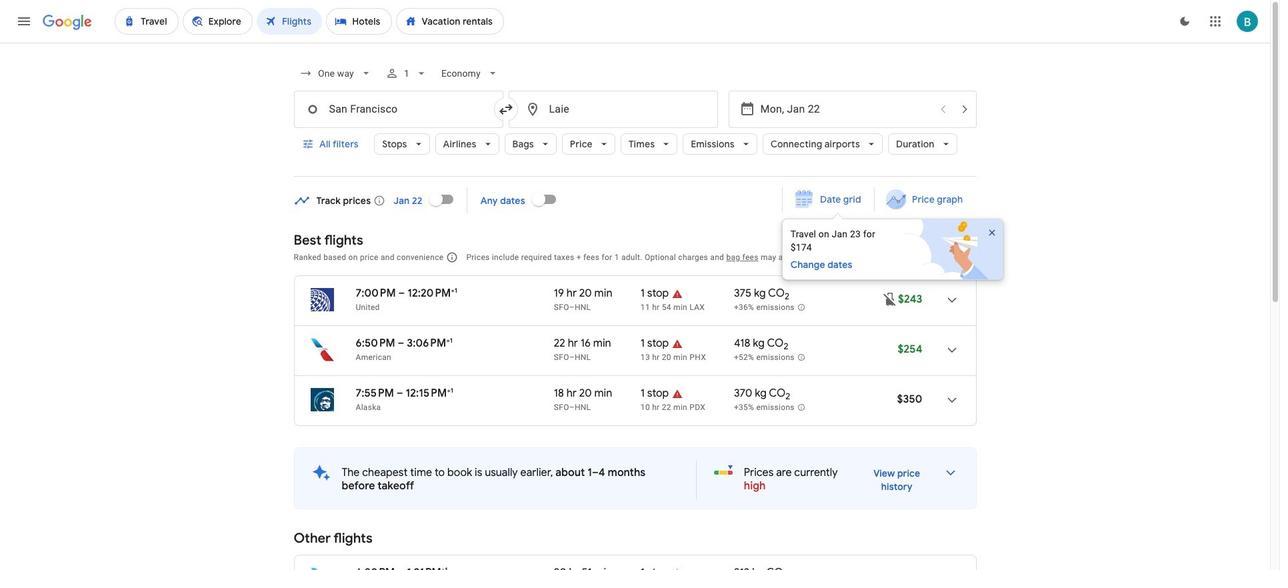 Task type: locate. For each thing, give the bounding box(es) containing it.
Arrival time: 12:20 PM on  Tuesday, January 23. text field
[[408, 286, 458, 300]]

1 stop flight. element for total duration 22 hr 16 min. element
[[641, 337, 669, 352]]

Arrival time: 1:21 PM on  Tuesday, January 23. text field
[[407, 566, 448, 570]]

1 stop flight. element
[[641, 287, 669, 302], [641, 337, 669, 352], [641, 387, 669, 402], [641, 566, 669, 570]]

None search field
[[294, 57, 977, 177]]

243 US dollars text field
[[899, 293, 923, 306]]

close image
[[987, 227, 998, 238]]

Departure time: 7:55 PM. text field
[[356, 387, 394, 400]]

None text field
[[294, 91, 503, 128], [509, 91, 718, 128], [294, 91, 503, 128], [509, 91, 718, 128]]

main content
[[294, 183, 1018, 570]]

swap origin and destination. image
[[498, 101, 514, 117]]

2 1 stop flight. element from the top
[[641, 337, 669, 352]]

main menu image
[[16, 13, 32, 29]]

loading results progress bar
[[0, 43, 1271, 45]]

Departure text field
[[761, 91, 932, 127]]

1 1 stop flight. element from the top
[[641, 287, 669, 302]]

350 US dollars text field
[[898, 393, 923, 406]]

1 stop flight. element for total duration 18 hr 20 min. element
[[641, 387, 669, 402]]

Departure time: 7:00 PM. text field
[[356, 287, 396, 300]]

None field
[[294, 61, 378, 85], [437, 61, 505, 85], [294, 61, 378, 85], [437, 61, 505, 85]]

total duration 20 hr 51 min. element
[[554, 566, 641, 570]]

leaves san francisco international airport (sfo) at 7:55 pm on monday, january 22 and arrives at daniel k. inouye international airport at 12:15 pm on tuesday, january 23. element
[[356, 386, 454, 400]]

Arrival time: 12:15 PM on  Tuesday, January 23. text field
[[406, 386, 454, 400]]

4 1 stop flight. element from the top
[[641, 566, 669, 570]]

find the best price region
[[294, 183, 1018, 280]]

flight details. leaves san francisco international airport (sfo) at 7:55 pm on monday, january 22 and arrives at daniel k. inouye international airport at 12:15 pm on tuesday, january 23. image
[[936, 384, 968, 416]]

Arrival time: 3:06 PM on  Tuesday, January 23. text field
[[407, 336, 453, 350]]

change appearance image
[[1169, 5, 1201, 37]]

this price for this flight doesn't include overhead bin access. if you need a carry-on bag, use the bags filter to update prices. image
[[883, 291, 899, 307]]

leaves san francisco international airport (sfo) at 6:50 pm on monday, january 22 and arrives at daniel k. inouye international airport at 3:06 pm on tuesday, january 23. element
[[356, 336, 453, 350]]

3 1 stop flight. element from the top
[[641, 387, 669, 402]]



Task type: describe. For each thing, give the bounding box(es) containing it.
flight details. leaves san francisco international airport (sfo) at 6:50 pm on monday, january 22 and arrives at daniel k. inouye international airport at 3:06 pm on tuesday, january 23. image
[[936, 334, 968, 366]]

total duration 19 hr 20 min. element
[[554, 287, 641, 302]]

leaves san francisco international airport (sfo) at 7:00 pm on monday, january 22 and arrives at daniel k. inouye international airport at 12:20 pm on tuesday, january 23. element
[[356, 286, 458, 300]]

learn more about ranking image
[[447, 252, 459, 264]]

learn more about tracked prices image
[[374, 194, 386, 206]]

254 US dollars text field
[[898, 343, 923, 356]]

view price history image
[[935, 457, 967, 489]]

1 stop flight. element for total duration 19 hr 20 min. element
[[641, 287, 669, 302]]

Departure time: 6:50 PM. text field
[[356, 337, 395, 350]]

flight details. leaves san francisco international airport (sfo) at 7:00 pm on monday, january 22 and arrives at daniel k. inouye international airport at 12:20 pm on tuesday, january 23. image
[[936, 284, 968, 316]]

total duration 22 hr 16 min. element
[[554, 337, 641, 352]]

leaves san francisco international airport (sfo) at 6:30 pm on monday, january 22 and arrives at daniel k. inouye international airport at 1:21 pm on tuesday, january 23. element
[[356, 566, 448, 570]]

total duration 18 hr 20 min. element
[[554, 387, 641, 402]]

Departure time: 6:30 PM. text field
[[356, 566, 395, 570]]



Task type: vqa. For each thing, say whether or not it's contained in the screenshot.
back image
no



